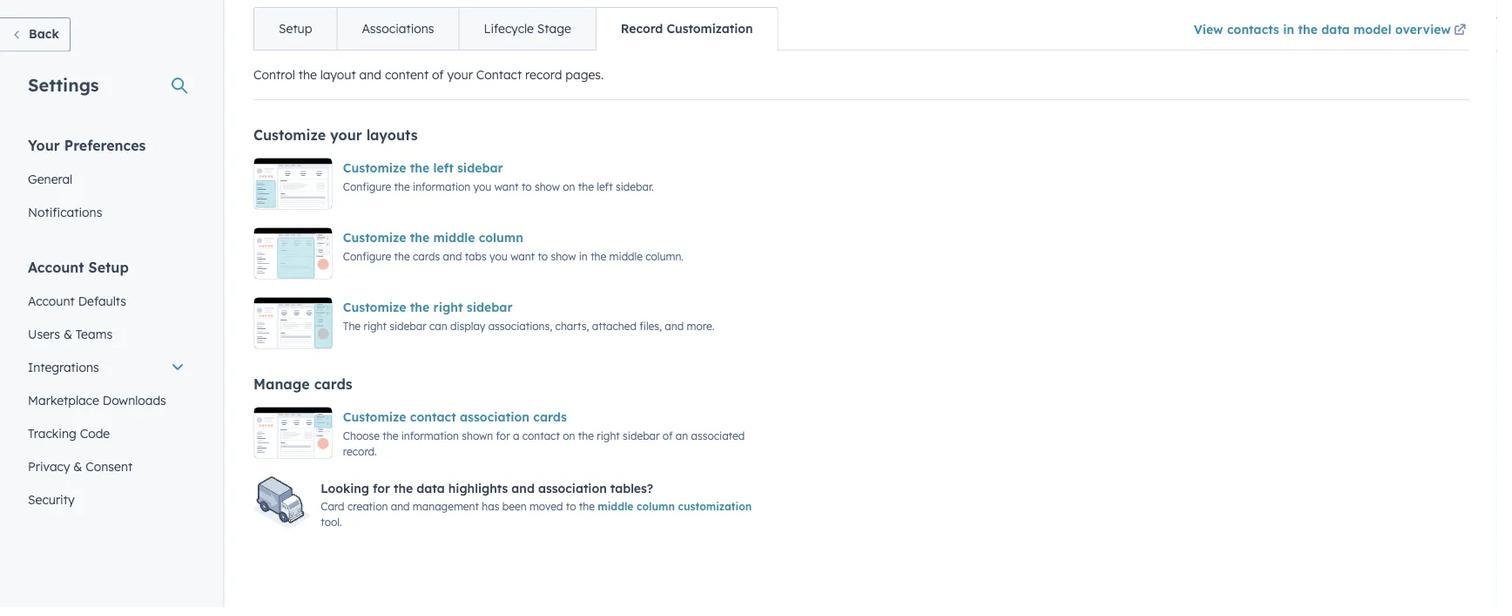 Task type: describe. For each thing, give the bounding box(es) containing it.
privacy
[[28, 459, 70, 474]]

account for account setup
[[28, 258, 84, 276]]

right inside customize contact association cards choose the information shown for a contact on the right sidebar of an associated record.
[[597, 429, 620, 443]]

customization
[[678, 500, 752, 513]]

configure for customize the left sidebar
[[343, 180, 391, 193]]

layouts
[[366, 127, 418, 144]]

customize for customize your layouts
[[254, 127, 326, 144]]

information for manage cards
[[401, 429, 459, 443]]

integrations button
[[17, 351, 195, 384]]

customize contact association cards button
[[343, 407, 567, 428]]

customize for customize the left sidebar configure the information you want to show on the left sidebar.
[[343, 161, 406, 176]]

account defaults
[[28, 293, 126, 308]]

1 vertical spatial cards
[[314, 376, 352, 393]]

highlights
[[448, 481, 508, 496]]

marketplace
[[28, 392, 99, 408]]

data inside 'looking for the data highlights and association tables? card creation and management has been moved to the middle column customization tool.'
[[417, 481, 445, 496]]

view contacts in the data model overview link
[[1194, 10, 1470, 50]]

has
[[482, 500, 500, 513]]

association inside customize contact association cards choose the information shown for a contact on the right sidebar of an associated record.
[[460, 410, 530, 425]]

security link
[[17, 483, 195, 516]]

sidebar.
[[616, 180, 654, 193]]

1 vertical spatial right
[[364, 320, 387, 333]]

show inside customize the left sidebar configure the information you want to show on the left sidebar.
[[535, 180, 560, 193]]

customize the middle column configure the cards and tabs you want to show in the middle column.
[[343, 230, 684, 263]]

a
[[513, 429, 520, 443]]

associated
[[691, 429, 745, 443]]

configure for customize the middle column
[[343, 250, 391, 263]]

account defaults link
[[17, 284, 195, 318]]

model
[[1354, 22, 1392, 37]]

shown
[[462, 429, 493, 443]]

manage
[[254, 376, 310, 393]]

navigation containing setup
[[254, 7, 778, 51]]

for inside 'looking for the data highlights and association tables? card creation and management has been moved to the middle column customization tool.'
[[373, 481, 390, 496]]

customize the left sidebar button
[[343, 158, 503, 179]]

defaults
[[78, 293, 126, 308]]

notifications link
[[17, 196, 195, 229]]

1 vertical spatial middle
[[609, 250, 643, 263]]

security
[[28, 492, 75, 507]]

control the layout and content of your contact record pages.
[[254, 68, 604, 83]]

looking for the data highlights and association tables? card creation and management has been moved to the middle column customization tool.
[[321, 481, 752, 529]]

and right the layout
[[359, 68, 382, 83]]

customize for customize contact association cards choose the information shown for a contact on the right sidebar of an associated record.
[[343, 410, 406, 425]]

overview
[[1396, 22, 1451, 37]]

1 link opens in a new window image from the top
[[1454, 20, 1467, 41]]

column inside customize the middle column configure the cards and tabs you want to show in the middle column.
[[479, 230, 523, 246]]

attached
[[592, 320, 637, 333]]

looking
[[321, 481, 369, 496]]

of inside customize contact association cards choose the information shown for a contact on the right sidebar of an associated record.
[[663, 429, 673, 443]]

on for customize your layouts
[[563, 180, 575, 193]]

column.
[[646, 250, 684, 263]]

association inside 'looking for the data highlights and association tables? card creation and management has been moved to the middle column customization tool.'
[[538, 481, 607, 496]]

files,
[[640, 320, 662, 333]]

0 horizontal spatial contact
[[410, 410, 456, 425]]

account setup
[[28, 258, 129, 276]]

0 horizontal spatial of
[[432, 68, 444, 83]]

display
[[450, 320, 485, 333]]

preferences
[[64, 136, 146, 154]]

integrations
[[28, 359, 99, 375]]

customize the right sidebar button
[[343, 297, 513, 318]]

cards inside customize the middle column configure the cards and tabs you want to show in the middle column.
[[413, 250, 440, 263]]

general
[[28, 171, 73, 186]]

an
[[676, 429, 688, 443]]

want inside customize the middle column configure the cards and tabs you want to show in the middle column.
[[511, 250, 535, 263]]

record.
[[343, 445, 377, 458]]

record
[[621, 21, 663, 37]]

in inside customize the middle column configure the cards and tabs you want to show in the middle column.
[[579, 250, 588, 263]]

customize the middle column button
[[343, 228, 523, 249]]

the
[[343, 320, 361, 333]]

to inside customize the left sidebar configure the information you want to show on the left sidebar.
[[522, 180, 532, 193]]

settings
[[28, 74, 99, 95]]

contact
[[476, 68, 522, 83]]

to inside 'looking for the data highlights and association tables? card creation and management has been moved to the middle column customization tool.'
[[566, 500, 576, 513]]

record
[[525, 68, 562, 83]]

moved
[[530, 500, 563, 513]]

stage
[[537, 21, 571, 37]]

record customization link
[[596, 8, 778, 50]]

more.
[[687, 320, 715, 333]]

lifecycle
[[484, 21, 534, 37]]

1 vertical spatial setup
[[88, 258, 129, 276]]

tabs
[[465, 250, 487, 263]]

account setup element
[[17, 257, 195, 516]]

back link
[[0, 17, 70, 52]]

back
[[29, 26, 59, 41]]

sidebar inside customize contact association cards choose the information shown for a contact on the right sidebar of an associated record.
[[623, 429, 660, 443]]

choose
[[343, 429, 380, 443]]

0 vertical spatial left
[[433, 161, 454, 176]]

customize for customize the middle column configure the cards and tabs you want to show in the middle column.
[[343, 230, 406, 246]]

view
[[1194, 22, 1224, 37]]

tracking code link
[[17, 417, 195, 450]]

sidebar inside customize the left sidebar configure the information you want to show on the left sidebar.
[[457, 161, 503, 176]]

been
[[502, 500, 527, 513]]

downloads
[[103, 392, 166, 408]]

you inside customize the middle column configure the cards and tabs you want to show in the middle column.
[[490, 250, 508, 263]]

tables?
[[611, 481, 653, 496]]

code
[[80, 426, 110, 441]]

& for privacy
[[73, 459, 82, 474]]

layout
[[320, 68, 356, 83]]

privacy & consent
[[28, 459, 133, 474]]



Task type: vqa. For each thing, say whether or not it's contained in the screenshot.
Edit Sender And Subject on the right
no



Task type: locate. For each thing, give the bounding box(es) containing it.
to up 'customize the right sidebar the right sidebar can display associations, charts, attached files, and more.'
[[538, 250, 548, 263]]

0 horizontal spatial data
[[417, 481, 445, 496]]

1 configure from the top
[[343, 180, 391, 193]]

in
[[1283, 22, 1295, 37], [579, 250, 588, 263]]

2 horizontal spatial right
[[597, 429, 620, 443]]

users
[[28, 326, 60, 341]]

2 account from the top
[[28, 293, 75, 308]]

management
[[413, 500, 479, 513]]

your preferences
[[28, 136, 146, 154]]

& right users
[[63, 326, 72, 341]]

0 vertical spatial middle
[[433, 230, 475, 246]]

want
[[495, 180, 519, 193], [511, 250, 535, 263]]

sidebar up customize the middle column 'button' in the left of the page
[[457, 161, 503, 176]]

customize for customize the right sidebar the right sidebar can display associations, charts, attached files, and more.
[[343, 300, 406, 315]]

want up customize the middle column configure the cards and tabs you want to show in the middle column.
[[495, 180, 519, 193]]

configure
[[343, 180, 391, 193], [343, 250, 391, 263]]

and inside 'customize the right sidebar the right sidebar can display associations, charts, attached files, and more.'
[[665, 320, 684, 333]]

0 vertical spatial in
[[1283, 22, 1295, 37]]

setup up account defaults link
[[88, 258, 129, 276]]

column inside 'looking for the data highlights and association tables? card creation and management has been moved to the middle column customization tool.'
[[637, 500, 675, 513]]

in up the charts,
[[579, 250, 588, 263]]

1 horizontal spatial right
[[433, 300, 463, 315]]

& right 'privacy'
[[73, 459, 82, 474]]

1 on from the top
[[563, 180, 575, 193]]

tracking code
[[28, 426, 110, 441]]

1 vertical spatial information
[[401, 429, 459, 443]]

1 horizontal spatial contact
[[522, 429, 560, 443]]

0 vertical spatial account
[[28, 258, 84, 276]]

0 horizontal spatial left
[[433, 161, 454, 176]]

show up 'customize the right sidebar the right sidebar can display associations, charts, attached files, and more.'
[[551, 250, 576, 263]]

view contacts in the data model overview
[[1194, 22, 1451, 37]]

your
[[28, 136, 60, 154]]

cards
[[413, 250, 440, 263], [314, 376, 352, 393], [533, 410, 567, 425]]

want inside customize the left sidebar configure the information you want to show on the left sidebar.
[[495, 180, 519, 193]]

setup link
[[254, 8, 337, 50]]

middle inside 'looking for the data highlights and association tables? card creation and management has been moved to the middle column customization tool.'
[[598, 500, 634, 513]]

0 vertical spatial information
[[413, 180, 471, 193]]

1 horizontal spatial to
[[538, 250, 548, 263]]

0 horizontal spatial setup
[[88, 258, 129, 276]]

users & teams link
[[17, 318, 195, 351]]

1 vertical spatial association
[[538, 481, 607, 496]]

customize inside 'customize the right sidebar the right sidebar can display associations, charts, attached files, and more.'
[[343, 300, 406, 315]]

show
[[535, 180, 560, 193], [551, 250, 576, 263]]

privacy & consent link
[[17, 450, 195, 483]]

& inside the privacy & consent "link"
[[73, 459, 82, 474]]

&
[[63, 326, 72, 341], [73, 459, 82, 474]]

sidebar up the display
[[467, 300, 513, 315]]

associations link
[[337, 8, 459, 50]]

information down customize contact association cards button at the left of page
[[401, 429, 459, 443]]

to up customize the middle column configure the cards and tabs you want to show in the middle column.
[[522, 180, 532, 193]]

0 horizontal spatial for
[[373, 481, 390, 496]]

2 configure from the top
[[343, 250, 391, 263]]

0 vertical spatial your
[[447, 68, 473, 83]]

on inside customize contact association cards choose the information shown for a contact on the right sidebar of an associated record.
[[563, 429, 575, 443]]

contact right a
[[522, 429, 560, 443]]

of
[[432, 68, 444, 83], [663, 429, 673, 443]]

1 horizontal spatial setup
[[279, 21, 312, 37]]

middle up tabs
[[433, 230, 475, 246]]

1 horizontal spatial your
[[447, 68, 473, 83]]

0 vertical spatial show
[[535, 180, 560, 193]]

2 vertical spatial middle
[[598, 500, 634, 513]]

the
[[1298, 22, 1318, 37], [299, 68, 317, 83], [410, 161, 430, 176], [394, 180, 410, 193], [578, 180, 594, 193], [410, 230, 430, 246], [394, 250, 410, 263], [591, 250, 607, 263], [410, 300, 430, 315], [383, 429, 398, 443], [578, 429, 594, 443], [394, 481, 413, 496], [579, 500, 595, 513]]

information inside customize the left sidebar configure the information you want to show on the left sidebar.
[[413, 180, 471, 193]]

your left "layouts"
[[330, 127, 362, 144]]

0 vertical spatial configure
[[343, 180, 391, 193]]

2 vertical spatial cards
[[533, 410, 567, 425]]

setup inside navigation
[[279, 21, 312, 37]]

information for customize your layouts
[[413, 180, 471, 193]]

sidebar
[[457, 161, 503, 176], [467, 300, 513, 315], [390, 320, 427, 333], [623, 429, 660, 443]]

0 vertical spatial column
[[479, 230, 523, 246]]

can
[[429, 320, 447, 333]]

customize the left sidebar configure the information you want to show on the left sidebar.
[[343, 161, 654, 193]]

you inside customize the left sidebar configure the information you want to show on the left sidebar.
[[474, 180, 492, 193]]

and right creation
[[391, 500, 410, 513]]

2 vertical spatial right
[[597, 429, 620, 443]]

& inside users & teams link
[[63, 326, 72, 341]]

data
[[1322, 22, 1350, 37], [417, 481, 445, 496]]

0 horizontal spatial association
[[460, 410, 530, 425]]

1 vertical spatial account
[[28, 293, 75, 308]]

to inside customize the middle column configure the cards and tabs you want to show in the middle column.
[[538, 250, 548, 263]]

account for account defaults
[[28, 293, 75, 308]]

0 vertical spatial &
[[63, 326, 72, 341]]

1 vertical spatial left
[[597, 180, 613, 193]]

information inside customize contact association cards choose the information shown for a contact on the right sidebar of an associated record.
[[401, 429, 459, 443]]

show inside customize the middle column configure the cards and tabs you want to show in the middle column.
[[551, 250, 576, 263]]

customize inside customize the middle column configure the cards and tabs you want to show in the middle column.
[[343, 230, 406, 246]]

lifecycle stage
[[484, 21, 571, 37]]

associations
[[362, 21, 434, 37]]

for up creation
[[373, 481, 390, 496]]

1 vertical spatial on
[[563, 429, 575, 443]]

associations,
[[488, 320, 553, 333]]

1 vertical spatial contact
[[522, 429, 560, 443]]

0 vertical spatial to
[[522, 180, 532, 193]]

want right tabs
[[511, 250, 535, 263]]

the inside "link"
[[1298, 22, 1318, 37]]

content
[[385, 68, 429, 83]]

for
[[496, 429, 510, 443], [373, 481, 390, 496]]

customize up choose
[[343, 410, 406, 425]]

configure down "layouts"
[[343, 180, 391, 193]]

0 vertical spatial you
[[474, 180, 492, 193]]

for left a
[[496, 429, 510, 443]]

data inside "link"
[[1322, 22, 1350, 37]]

1 horizontal spatial column
[[637, 500, 675, 513]]

1 vertical spatial your
[[330, 127, 362, 144]]

1 horizontal spatial left
[[597, 180, 613, 193]]

consent
[[86, 459, 133, 474]]

charts,
[[555, 320, 589, 333]]

1 vertical spatial data
[[417, 481, 445, 496]]

1 vertical spatial column
[[637, 500, 675, 513]]

information down the customize the left sidebar button
[[413, 180, 471, 193]]

contact up the highlights
[[410, 410, 456, 425]]

you down the customize the left sidebar button
[[474, 180, 492, 193]]

0 horizontal spatial right
[[364, 320, 387, 333]]

right up "tables?"
[[597, 429, 620, 443]]

and left tabs
[[443, 250, 462, 263]]

marketplace downloads link
[[17, 384, 195, 417]]

creation
[[347, 500, 388, 513]]

your preferences element
[[17, 135, 195, 229]]

notifications
[[28, 204, 102, 220]]

column
[[479, 230, 523, 246], [637, 500, 675, 513]]

account up users
[[28, 293, 75, 308]]

column up tabs
[[479, 230, 523, 246]]

middle
[[433, 230, 475, 246], [609, 250, 643, 263], [598, 500, 634, 513]]

customize inside customize the left sidebar configure the information you want to show on the left sidebar.
[[343, 161, 406, 176]]

middle down "tables?"
[[598, 500, 634, 513]]

association up shown on the bottom left of page
[[460, 410, 530, 425]]

0 vertical spatial cards
[[413, 250, 440, 263]]

and right the files,
[[665, 320, 684, 333]]

manage cards
[[254, 376, 352, 393]]

2 horizontal spatial cards
[[533, 410, 567, 425]]

1 vertical spatial of
[[663, 429, 673, 443]]

configure inside customize the middle column configure the cards and tabs you want to show in the middle column.
[[343, 250, 391, 263]]

and inside customize the middle column configure the cards and tabs you want to show in the middle column.
[[443, 250, 462, 263]]

customize your layouts
[[254, 127, 418, 144]]

0 vertical spatial for
[[496, 429, 510, 443]]

setup
[[279, 21, 312, 37], [88, 258, 129, 276]]

2 link opens in a new window image from the top
[[1454, 25, 1467, 37]]

1 horizontal spatial in
[[1283, 22, 1295, 37]]

account inside account defaults link
[[28, 293, 75, 308]]

of left the an
[[663, 429, 673, 443]]

0 vertical spatial want
[[495, 180, 519, 193]]

association up moved
[[538, 481, 607, 496]]

customize up the
[[343, 300, 406, 315]]

tracking
[[28, 426, 76, 441]]

sidebar left the an
[[623, 429, 660, 443]]

lifecycle stage link
[[459, 8, 596, 50]]

0 horizontal spatial in
[[579, 250, 588, 263]]

2 vertical spatial to
[[566, 500, 576, 513]]

customize down 'control'
[[254, 127, 326, 144]]

to right moved
[[566, 500, 576, 513]]

0 vertical spatial right
[[433, 300, 463, 315]]

data left model
[[1322, 22, 1350, 37]]

1 vertical spatial show
[[551, 250, 576, 263]]

1 vertical spatial for
[[373, 481, 390, 496]]

0 vertical spatial contact
[[410, 410, 456, 425]]

teams
[[76, 326, 112, 341]]

1 vertical spatial configure
[[343, 250, 391, 263]]

right up can
[[433, 300, 463, 315]]

customize contact association cards choose the information shown for a contact on the right sidebar of an associated record.
[[343, 410, 745, 458]]

account up account defaults
[[28, 258, 84, 276]]

2 horizontal spatial to
[[566, 500, 576, 513]]

record customization
[[621, 21, 753, 37]]

1 horizontal spatial &
[[73, 459, 82, 474]]

customize
[[254, 127, 326, 144], [343, 161, 406, 176], [343, 230, 406, 246], [343, 300, 406, 315], [343, 410, 406, 425]]

right right the
[[364, 320, 387, 333]]

1 vertical spatial in
[[579, 250, 588, 263]]

column down "tables?"
[[637, 500, 675, 513]]

general link
[[17, 162, 195, 196]]

0 horizontal spatial cards
[[314, 376, 352, 393]]

on for manage cards
[[563, 429, 575, 443]]

customization
[[667, 21, 753, 37]]

0 horizontal spatial &
[[63, 326, 72, 341]]

left
[[433, 161, 454, 176], [597, 180, 613, 193]]

customize down the customize the left sidebar button
[[343, 230, 406, 246]]

1 vertical spatial &
[[73, 459, 82, 474]]

pages.
[[566, 68, 604, 83]]

middle column customization button
[[598, 500, 752, 513]]

1 horizontal spatial cards
[[413, 250, 440, 263]]

setup up 'control'
[[279, 21, 312, 37]]

configure down customize the middle column 'button' in the left of the page
[[343, 250, 391, 263]]

0 horizontal spatial to
[[522, 180, 532, 193]]

1 vertical spatial want
[[511, 250, 535, 263]]

left left sidebar.
[[597, 180, 613, 193]]

1 horizontal spatial data
[[1322, 22, 1350, 37]]

cards inside customize contact association cards choose the information shown for a contact on the right sidebar of an associated record.
[[533, 410, 567, 425]]

account
[[28, 258, 84, 276], [28, 293, 75, 308]]

your left contact
[[447, 68, 473, 83]]

customize down "layouts"
[[343, 161, 406, 176]]

customize inside customize contact association cards choose the information shown for a contact on the right sidebar of an associated record.
[[343, 410, 406, 425]]

0 horizontal spatial column
[[479, 230, 523, 246]]

1 horizontal spatial of
[[663, 429, 673, 443]]

link opens in a new window image
[[1454, 20, 1467, 41], [1454, 25, 1467, 37]]

0 horizontal spatial your
[[330, 127, 362, 144]]

in right contacts
[[1283, 22, 1295, 37]]

1 vertical spatial you
[[490, 250, 508, 263]]

in inside view contacts in the data model overview "link"
[[1283, 22, 1295, 37]]

for inside customize contact association cards choose the information shown for a contact on the right sidebar of an associated record.
[[496, 429, 510, 443]]

you right tabs
[[490, 250, 508, 263]]

0 vertical spatial setup
[[279, 21, 312, 37]]

card
[[321, 500, 345, 513]]

data up management
[[417, 481, 445, 496]]

configure inside customize the left sidebar configure the information you want to show on the left sidebar.
[[343, 180, 391, 193]]

on left sidebar.
[[563, 180, 575, 193]]

left up customize the middle column 'button' in the left of the page
[[433, 161, 454, 176]]

1 vertical spatial to
[[538, 250, 548, 263]]

the inside 'customize the right sidebar the right sidebar can display associations, charts, attached files, and more.'
[[410, 300, 430, 315]]

and up been
[[512, 481, 535, 496]]

control
[[254, 68, 295, 83]]

marketplace downloads
[[28, 392, 166, 408]]

0 vertical spatial association
[[460, 410, 530, 425]]

on right a
[[563, 429, 575, 443]]

show up customize the middle column configure the cards and tabs you want to show in the middle column.
[[535, 180, 560, 193]]

1 account from the top
[[28, 258, 84, 276]]

0 vertical spatial data
[[1322, 22, 1350, 37]]

1 horizontal spatial association
[[538, 481, 607, 496]]

on inside customize the left sidebar configure the information you want to show on the left sidebar.
[[563, 180, 575, 193]]

& for users
[[63, 326, 72, 341]]

navigation
[[254, 7, 778, 51]]

middle left column.
[[609, 250, 643, 263]]

users & teams
[[28, 326, 112, 341]]

to
[[522, 180, 532, 193], [538, 250, 548, 263], [566, 500, 576, 513]]

contacts
[[1227, 22, 1280, 37]]

customize the right sidebar the right sidebar can display associations, charts, attached files, and more.
[[343, 300, 715, 333]]

0 vertical spatial on
[[563, 180, 575, 193]]

0 vertical spatial of
[[432, 68, 444, 83]]

2 on from the top
[[563, 429, 575, 443]]

sidebar down customize the right sidebar 'button' in the left of the page
[[390, 320, 427, 333]]

1 horizontal spatial for
[[496, 429, 510, 443]]

of right content
[[432, 68, 444, 83]]

tool.
[[321, 516, 342, 529]]



